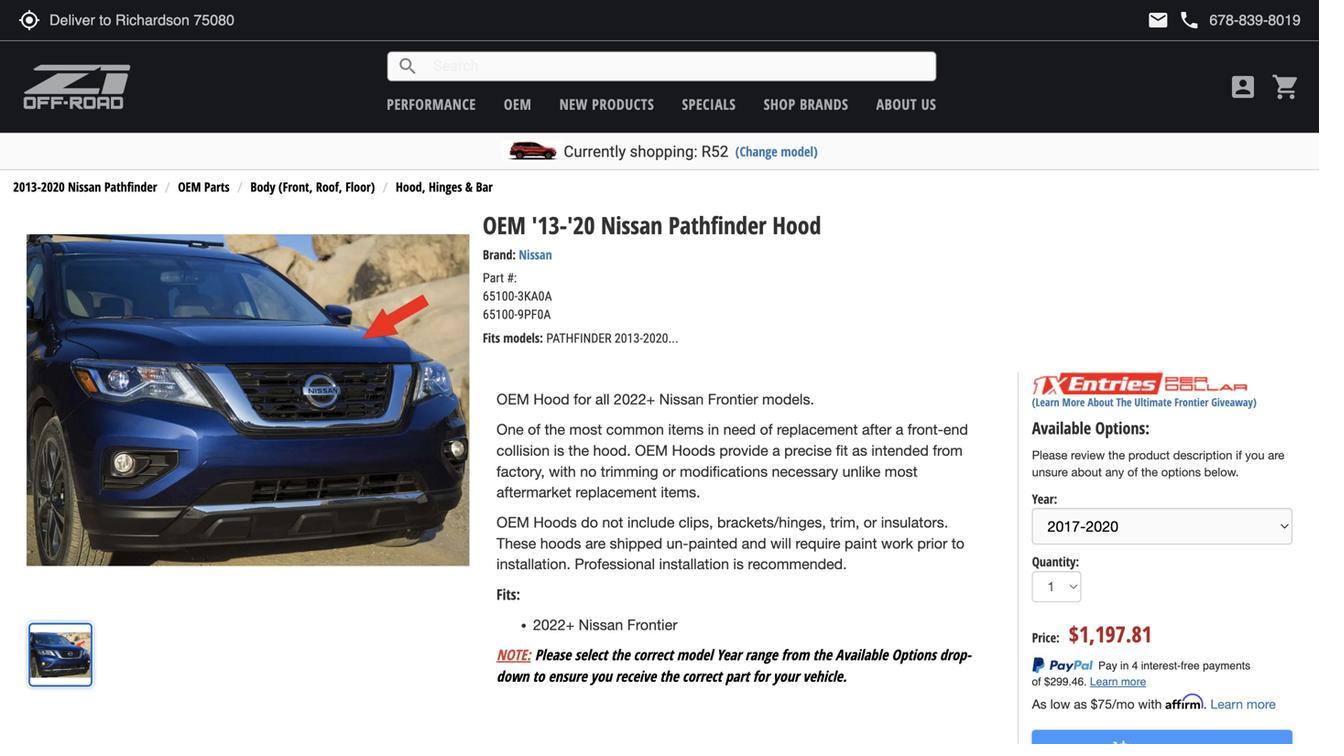 Task type: vqa. For each thing, say whether or not it's contained in the screenshot.
the middle FINISHER
no



Task type: describe. For each thing, give the bounding box(es) containing it.
professional
[[575, 556, 655, 573]]

oem for parts
[[178, 178, 201, 196]]

and
[[742, 535, 766, 552]]

2013- inside the 'oem '13-'20 nissan pathfinder hood brand: nissan part #: 65100-3ka0a 65100-9pf0a fits models: pathfinder 2013-2020...'
[[615, 331, 643, 346]]

0 horizontal spatial for
[[574, 391, 591, 408]]

painted
[[688, 535, 738, 552]]

the up collision
[[545, 421, 565, 438]]

mail
[[1147, 9, 1169, 31]]

ultimate
[[1134, 395, 1172, 410]]

learn more link
[[1211, 697, 1276, 712]]

phone
[[1178, 9, 1200, 31]]

pathfinder
[[546, 331, 612, 346]]

hoods inside one of the most common items in need of replacement after a front-end collision is the hood. oem hoods provide a precise fit as intended from factory, with no trimming or modifications necessary unlike most aftermarket replacement items.
[[672, 442, 715, 459]]

modifications
[[680, 463, 768, 480]]

0 vertical spatial pathfinder
[[104, 178, 157, 196]]

not
[[602, 514, 623, 531]]

floor)
[[345, 178, 375, 196]]

2 65100- from the top
[[483, 307, 518, 323]]

the up any
[[1108, 448, 1125, 463]]

installation.
[[497, 556, 571, 573]]

specials
[[682, 94, 736, 114]]

work
[[881, 535, 913, 552]]

.
[[1203, 697, 1207, 712]]

include
[[627, 514, 675, 531]]

currently shopping: r52 (change model)
[[564, 142, 818, 161]]

oem parts
[[178, 178, 230, 196]]

from inside one of the most common items in need of replacement after a front-end collision is the hood. oem hoods provide a precise fit as intended from factory, with no trimming or modifications necessary unlike most aftermarket replacement items.
[[933, 442, 963, 459]]

from inside please select the correct model year range from the available options drop- down to ensure you receive the correct part for your vehicle.
[[781, 646, 809, 665]]

the up vehicle.
[[813, 646, 832, 665]]

$75
[[1091, 697, 1112, 712]]

year
[[716, 646, 741, 665]]

will
[[771, 535, 791, 552]]

$1,197.81
[[1069, 620, 1152, 649]]

1 horizontal spatial 2022+
[[614, 391, 655, 408]]

collision
[[497, 442, 550, 459]]

about us link
[[876, 94, 936, 114]]

options
[[892, 646, 936, 665]]

0 horizontal spatial about
[[876, 94, 917, 114]]

drop-
[[940, 646, 971, 665]]

new
[[559, 94, 588, 114]]

new products link
[[559, 94, 654, 114]]

(learn more about the ultimate frontier giveaway) available options: please review the product description if you are unsure about any of the options below.
[[1032, 395, 1285, 480]]

#:
[[507, 271, 517, 286]]

one of the most common items in need of replacement after a front-end collision is the hood. oem hoods provide a precise fit as intended from factory, with no trimming or modifications necessary unlike most aftermarket replacement items.
[[497, 421, 968, 501]]

do
[[581, 514, 598, 531]]

product
[[1128, 448, 1170, 463]]

hood.
[[593, 442, 631, 459]]

oem hoods do not include clips, brackets/hinges, trim, or insulators. these hoods are shipped un-painted and will require paint work prior to installation. professional installation is recommended.
[[497, 514, 965, 573]]

2022+ nissan frontier
[[533, 617, 677, 634]]

oem link
[[504, 94, 532, 114]]

0 horizontal spatial frontier
[[627, 617, 677, 634]]

are inside oem hoods do not include clips, brackets/hinges, trim, or insulators. these hoods are shipped un-painted and will require paint work prior to installation. professional installation is recommended.
[[585, 535, 606, 552]]

range
[[745, 646, 778, 665]]

require
[[795, 535, 841, 552]]

un-
[[666, 535, 688, 552]]

or inside one of the most common items in need of replacement after a front-end collision is the hood. oem hoods provide a precise fit as intended from factory, with no trimming or modifications necessary unlike most aftermarket replacement items.
[[662, 463, 676, 480]]

if
[[1236, 448, 1242, 463]]

options
[[1161, 465, 1201, 480]]

0 horizontal spatial replacement
[[576, 484, 657, 501]]

any
[[1105, 465, 1124, 480]]

please select the correct model year range from the available options drop- down to ensure you receive the correct part for your vehicle.
[[497, 646, 971, 687]]

brand:
[[483, 246, 516, 263]]

0 horizontal spatial 2022+
[[533, 617, 575, 634]]

1 horizontal spatial frontier
[[708, 391, 758, 408]]

description
[[1173, 448, 1233, 463]]

shopping_cart link
[[1267, 72, 1301, 102]]

are inside the "(learn more about the ultimate frontier giveaway) available options: please review the product description if you are unsure about any of the options below."
[[1268, 448, 1285, 463]]

no
[[580, 463, 597, 480]]

nissan up select
[[579, 617, 623, 634]]

available inside the "(learn more about the ultimate frontier giveaway) available options: please review the product description if you are unsure about any of the options below."
[[1032, 417, 1091, 440]]

one
[[497, 421, 524, 438]]

account_box
[[1228, 72, 1258, 102]]

as inside as low as $75 /mo with affirm . learn more
[[1074, 697, 1087, 712]]

2013-2020 nissan pathfinder link
[[13, 178, 157, 196]]

with inside one of the most common items in need of replacement after a front-end collision is the hood. oem hoods provide a precise fit as intended from factory, with no trimming or modifications necessary unlike most aftermarket replacement items.
[[549, 463, 576, 480]]

0 vertical spatial replacement
[[777, 421, 858, 438]]

learn
[[1211, 697, 1243, 712]]

(change
[[735, 142, 778, 160]]

receive
[[616, 667, 656, 687]]

common
[[606, 421, 664, 438]]

r52
[[701, 142, 729, 161]]

ensure
[[548, 667, 587, 687]]

about us
[[876, 94, 936, 114]]

9pf0a
[[518, 307, 551, 323]]

note:
[[497, 646, 531, 665]]

frontier inside the "(learn more about the ultimate frontier giveaway) available options: please review the product description if you are unsure about any of the options below."
[[1174, 395, 1209, 410]]

or inside oem hoods do not include clips, brackets/hinges, trim, or insulators. these hoods are shipped un-painted and will require paint work prior to installation. professional installation is recommended.
[[864, 514, 877, 531]]

hood,
[[396, 178, 425, 196]]

models:
[[503, 329, 543, 347]]

roof,
[[316, 178, 342, 196]]

intended
[[871, 442, 929, 459]]

hood, hinges & bar link
[[396, 178, 493, 196]]

0 horizontal spatial of
[[528, 421, 541, 438]]

year:
[[1032, 491, 1057, 508]]

fits
[[483, 329, 500, 347]]

'13-
[[532, 209, 567, 241]]

is inside oem hoods do not include clips, brackets/hinges, trim, or insulators. these hoods are shipped un-painted and will require paint work prior to installation. professional installation is recommended.
[[733, 556, 744, 573]]

/mo
[[1112, 697, 1135, 712]]

mail link
[[1147, 9, 1169, 31]]

1 horizontal spatial of
[[760, 421, 773, 438]]

3ka0a
[[518, 289, 552, 304]]

search
[[397, 55, 419, 77]]

bar
[[476, 178, 493, 196]]

mail phone
[[1147, 9, 1200, 31]]

oem for hood
[[497, 391, 529, 408]]

paint
[[845, 535, 877, 552]]

model)
[[781, 142, 818, 160]]

the up receive
[[611, 646, 630, 665]]

you for the
[[591, 667, 612, 687]]

shop
[[764, 94, 796, 114]]



Task type: locate. For each thing, give the bounding box(es) containing it.
replacement down trimming
[[576, 484, 657, 501]]

1 vertical spatial 2022+
[[533, 617, 575, 634]]

oem inside oem hoods do not include clips, brackets/hinges, trim, or insulators. these hoods are shipped un-painted and will require paint work prior to installation. professional installation is recommended.
[[497, 514, 529, 531]]

0 horizontal spatial please
[[535, 646, 571, 665]]

1 horizontal spatial correct
[[682, 667, 722, 687]]

below.
[[1204, 465, 1239, 480]]

1 horizontal spatial hood
[[772, 209, 821, 241]]

price: $1,197.81
[[1032, 620, 1152, 649]]

1 horizontal spatial you
[[1245, 448, 1265, 463]]

0 horizontal spatial you
[[591, 667, 612, 687]]

0 vertical spatial hood
[[772, 209, 821, 241]]

for inside please select the correct model year range from the available options drop- down to ensure you receive the correct part for your vehicle.
[[753, 667, 769, 687]]

0 horizontal spatial hoods
[[533, 514, 577, 531]]

1 vertical spatial or
[[864, 514, 877, 531]]

0 horizontal spatial a
[[772, 442, 780, 459]]

as right fit
[[852, 442, 867, 459]]

1 horizontal spatial to
[[952, 535, 965, 552]]

oem for '13-
[[483, 209, 526, 241]]

1 vertical spatial about
[[1088, 395, 1114, 410]]

from up your
[[781, 646, 809, 665]]

as
[[852, 442, 867, 459], [1074, 697, 1087, 712]]

pathfinder inside the 'oem '13-'20 nissan pathfinder hood brand: nissan part #: 65100-3ka0a 65100-9pf0a fits models: pathfinder 2013-2020...'
[[668, 209, 767, 241]]

performance link
[[387, 94, 476, 114]]

your
[[773, 667, 799, 687]]

0 vertical spatial you
[[1245, 448, 1265, 463]]

shipped
[[610, 535, 662, 552]]

nissan right '20
[[601, 209, 663, 241]]

with left no
[[549, 463, 576, 480]]

frontier right ultimate
[[1174, 395, 1209, 410]]

0 horizontal spatial 2013-
[[13, 178, 41, 196]]

hood
[[772, 209, 821, 241], [533, 391, 570, 408]]

please inside please select the correct model year range from the available options drop- down to ensure you receive the correct part for your vehicle.
[[535, 646, 571, 665]]

more
[[1062, 395, 1085, 410]]

nissan up the items
[[659, 391, 704, 408]]

1 vertical spatial replacement
[[576, 484, 657, 501]]

available up vehicle.
[[835, 646, 888, 665]]

2020...
[[643, 331, 678, 346]]

all
[[595, 391, 610, 408]]

(front,
[[279, 178, 313, 196]]

oem inside one of the most common items in need of replacement after a front-end collision is the hood. oem hoods provide a precise fit as intended from factory, with no trimming or modifications necessary unlike most aftermarket replacement items.
[[635, 442, 668, 459]]

as inside one of the most common items in need of replacement after a front-end collision is the hood. oem hoods provide a precise fit as intended from factory, with no trimming or modifications necessary unlike most aftermarket replacement items.
[[852, 442, 867, 459]]

as low as $75 /mo with affirm . learn more
[[1032, 695, 1276, 712]]

shop brands link
[[764, 94, 849, 114]]

1 horizontal spatial a
[[896, 421, 904, 438]]

you down select
[[591, 667, 612, 687]]

you inside the "(learn more about the ultimate frontier giveaway) available options: please review the product description if you are unsure about any of the options below."
[[1245, 448, 1265, 463]]

65100-
[[483, 289, 518, 304], [483, 307, 518, 323]]

performance
[[387, 94, 476, 114]]

or
[[662, 463, 676, 480], [864, 514, 877, 531]]

precise
[[784, 442, 832, 459]]

unsure
[[1032, 465, 1068, 480]]

parts
[[204, 178, 230, 196]]

1 horizontal spatial are
[[1268, 448, 1285, 463]]

to right down
[[533, 667, 545, 687]]

are right if
[[1268, 448, 1285, 463]]

0 vertical spatial please
[[1032, 448, 1068, 463]]

most down 'intended'
[[885, 463, 918, 480]]

1 horizontal spatial or
[[864, 514, 877, 531]]

front-
[[908, 421, 943, 438]]

or up paint
[[864, 514, 877, 531]]

to right prior
[[952, 535, 965, 552]]

specials link
[[682, 94, 736, 114]]

unlike
[[842, 463, 881, 480]]

1 vertical spatial 65100-
[[483, 307, 518, 323]]

part
[[725, 667, 749, 687]]

hinges
[[429, 178, 462, 196]]

1 vertical spatial available
[[835, 646, 888, 665]]

2022+ up common
[[614, 391, 655, 408]]

1 vertical spatial as
[[1074, 697, 1087, 712]]

clips,
[[679, 514, 713, 531]]

1 horizontal spatial please
[[1032, 448, 1068, 463]]

about inside the "(learn more about the ultimate frontier giveaway) available options: please review the product description if you are unsure about any of the options below."
[[1088, 395, 1114, 410]]

2 horizontal spatial frontier
[[1174, 395, 1209, 410]]

0 horizontal spatial hood
[[533, 391, 570, 408]]

of inside the "(learn more about the ultimate frontier giveaway) available options: please review the product description if you are unsure about any of the options below."
[[1128, 465, 1138, 480]]

1 vertical spatial you
[[591, 667, 612, 687]]

oem inside the 'oem '13-'20 nissan pathfinder hood brand: nissan part #: 65100-3ka0a 65100-9pf0a fits models: pathfinder 2013-2020...'
[[483, 209, 526, 241]]

from down end
[[933, 442, 963, 459]]

0 vertical spatial 65100-
[[483, 289, 518, 304]]

correct down model
[[682, 667, 722, 687]]

with
[[549, 463, 576, 480], [1138, 697, 1162, 712]]

as
[[1032, 697, 1047, 712]]

0 vertical spatial are
[[1268, 448, 1285, 463]]

oem up brand:
[[483, 209, 526, 241]]

affirm
[[1166, 695, 1203, 710]]

pathfinder down r52
[[668, 209, 767, 241]]

0 vertical spatial 2022+
[[614, 391, 655, 408]]

with inside as low as $75 /mo with affirm . learn more
[[1138, 697, 1162, 712]]

1 vertical spatial are
[[585, 535, 606, 552]]

1 vertical spatial correct
[[682, 667, 722, 687]]

0 horizontal spatial pathfinder
[[104, 178, 157, 196]]

oem down common
[[635, 442, 668, 459]]

'20
[[567, 209, 595, 241]]

oem left parts
[[178, 178, 201, 196]]

0 horizontal spatial from
[[781, 646, 809, 665]]

new products
[[559, 94, 654, 114]]

0 horizontal spatial as
[[852, 442, 867, 459]]

0 vertical spatial for
[[574, 391, 591, 408]]

phone link
[[1178, 9, 1301, 31]]

please inside the "(learn more about the ultimate frontier giveaway) available options: please review the product description if you are unsure about any of the options below."
[[1032, 448, 1068, 463]]

oem for hoods
[[497, 514, 529, 531]]

for left the all
[[574, 391, 591, 408]]

replacement
[[777, 421, 858, 438], [576, 484, 657, 501]]

1 vertical spatial most
[[885, 463, 918, 480]]

1 horizontal spatial hoods
[[672, 442, 715, 459]]

1 vertical spatial from
[[781, 646, 809, 665]]

0 horizontal spatial correct
[[634, 646, 673, 665]]

1 vertical spatial please
[[535, 646, 571, 665]]

nissan
[[68, 178, 101, 196], [601, 209, 663, 241], [519, 246, 552, 263], [659, 391, 704, 408], [579, 617, 623, 634]]

0 vertical spatial as
[[852, 442, 867, 459]]

prior
[[917, 535, 947, 552]]

nissan right 2020
[[68, 178, 101, 196]]

items.
[[661, 484, 700, 501]]

correct up receive
[[634, 646, 673, 665]]

body
[[250, 178, 275, 196]]

oem up the one
[[497, 391, 529, 408]]

is inside one of the most common items in need of replacement after a front-end collision is the hood. oem hoods provide a precise fit as intended from factory, with no trimming or modifications necessary unlike most aftermarket replacement items.
[[554, 442, 564, 459]]

after
[[862, 421, 892, 438]]

products
[[592, 94, 654, 114]]

body (front, roof, floor) link
[[250, 178, 375, 196]]

shopping_cart
[[1271, 72, 1301, 102]]

1 65100- from the top
[[483, 289, 518, 304]]

1 vertical spatial 2013-
[[615, 331, 643, 346]]

1 vertical spatial to
[[533, 667, 545, 687]]

low
[[1050, 697, 1070, 712]]

as right the low
[[1074, 697, 1087, 712]]

account_box link
[[1224, 72, 1262, 102]]

&
[[465, 178, 473, 196]]

1 vertical spatial a
[[772, 442, 780, 459]]

1 horizontal spatial as
[[1074, 697, 1087, 712]]

2013-2020 nissan pathfinder
[[13, 178, 157, 196]]

to
[[952, 535, 965, 552], [533, 667, 545, 687]]

2022+ up ensure
[[533, 617, 575, 634]]

you for options:
[[1245, 448, 1265, 463]]

are down do
[[585, 535, 606, 552]]

0 horizontal spatial available
[[835, 646, 888, 665]]

about left us
[[876, 94, 917, 114]]

available down more
[[1032, 417, 1091, 440]]

available
[[1032, 417, 1091, 440], [835, 646, 888, 665]]

trimming
[[601, 463, 658, 480]]

review
[[1071, 448, 1105, 463]]

0 vertical spatial a
[[896, 421, 904, 438]]

trim,
[[830, 514, 860, 531]]

1 vertical spatial pathfinder
[[668, 209, 767, 241]]

hood inside the 'oem '13-'20 nissan pathfinder hood brand: nissan part #: 65100-3ka0a 65100-9pf0a fits models: pathfinder 2013-2020...'
[[772, 209, 821, 241]]

0 vertical spatial most
[[569, 421, 602, 438]]

1 horizontal spatial 2013-
[[615, 331, 643, 346]]

to inside please select the correct model year range from the available options drop- down to ensure you receive the correct part for your vehicle.
[[533, 667, 545, 687]]

0 horizontal spatial is
[[554, 442, 564, 459]]

the
[[1116, 395, 1132, 410]]

pathfinder left oem parts link
[[104, 178, 157, 196]]

oem up these
[[497, 514, 529, 531]]

insulators.
[[881, 514, 948, 531]]

0 horizontal spatial with
[[549, 463, 576, 480]]

Search search field
[[419, 52, 936, 81]]

items
[[668, 421, 704, 438]]

shop brands
[[764, 94, 849, 114]]

0 horizontal spatial are
[[585, 535, 606, 552]]

2 horizontal spatial of
[[1128, 465, 1138, 480]]

2022+
[[614, 391, 655, 408], [533, 617, 575, 634]]

to inside oem hoods do not include clips, brackets/hinges, trim, or insulators. these hoods are shipped un-painted and will require paint work prior to installation. professional installation is recommended.
[[952, 535, 965, 552]]

you inside please select the correct model year range from the available options drop- down to ensure you receive the correct part for your vehicle.
[[591, 667, 612, 687]]

you right if
[[1245, 448, 1265, 463]]

shopping:
[[630, 142, 698, 161]]

0 vertical spatial or
[[662, 463, 676, 480]]

of up collision
[[528, 421, 541, 438]]

65100- up the fits at the top of the page
[[483, 307, 518, 323]]

z1 motorsports logo image
[[23, 64, 132, 110]]

oem left the new on the top left of page
[[504, 94, 532, 114]]

frontier up need
[[708, 391, 758, 408]]

the down model
[[660, 667, 679, 687]]

hood left the all
[[533, 391, 570, 408]]

0 vertical spatial hoods
[[672, 442, 715, 459]]

1 horizontal spatial is
[[733, 556, 744, 573]]

hood down model)
[[772, 209, 821, 241]]

0 horizontal spatial most
[[569, 421, 602, 438]]

vehicle.
[[803, 667, 847, 687]]

the up no
[[568, 442, 589, 459]]

1 horizontal spatial with
[[1138, 697, 1162, 712]]

a
[[896, 421, 904, 438], [772, 442, 780, 459]]

0 horizontal spatial or
[[662, 463, 676, 480]]

options:
[[1095, 417, 1150, 440]]

1 vertical spatial hood
[[533, 391, 570, 408]]

1 vertical spatial with
[[1138, 697, 1162, 712]]

0 vertical spatial correct
[[634, 646, 673, 665]]

need
[[723, 421, 756, 438]]

nissan link
[[519, 246, 552, 263]]

(learn more about the ultimate frontier giveaway) link
[[1032, 395, 1257, 410]]

1 vertical spatial for
[[753, 667, 769, 687]]

of
[[528, 421, 541, 438], [760, 421, 773, 438], [1128, 465, 1138, 480]]

most up hood.
[[569, 421, 602, 438]]

a up 'intended'
[[896, 421, 904, 438]]

0 vertical spatial about
[[876, 94, 917, 114]]

nissan down '13-
[[519, 246, 552, 263]]

for down "range" at the right bottom of page
[[753, 667, 769, 687]]

1 vertical spatial is
[[733, 556, 744, 573]]

is right collision
[[554, 442, 564, 459]]

1 horizontal spatial most
[[885, 463, 918, 480]]

oem parts link
[[178, 178, 230, 196]]

giveaway)
[[1211, 395, 1257, 410]]

in
[[708, 421, 719, 438]]

down
[[497, 667, 529, 687]]

body (front, roof, floor)
[[250, 178, 375, 196]]

hoods up hoods
[[533, 514, 577, 531]]

are
[[1268, 448, 1285, 463], [585, 535, 606, 552]]

my_location
[[18, 9, 40, 31]]

with right /mo
[[1138, 697, 1162, 712]]

please up unsure
[[1032, 448, 1068, 463]]

1 horizontal spatial replacement
[[777, 421, 858, 438]]

select
[[575, 646, 607, 665]]

1 horizontal spatial from
[[933, 442, 963, 459]]

of right need
[[760, 421, 773, 438]]

or up items.
[[662, 463, 676, 480]]

hoods inside oem hoods do not include clips, brackets/hinges, trim, or insulators. these hoods are shipped un-painted and will require paint work prior to installation. professional installation is recommended.
[[533, 514, 577, 531]]

1 vertical spatial hoods
[[533, 514, 577, 531]]

0 vertical spatial available
[[1032, 417, 1091, 440]]

available inside please select the correct model year range from the available options drop- down to ensure you receive the correct part for your vehicle.
[[835, 646, 888, 665]]

is down and at the right
[[733, 556, 744, 573]]

0 vertical spatial is
[[554, 442, 564, 459]]

1 horizontal spatial available
[[1032, 417, 1091, 440]]

0 horizontal spatial to
[[533, 667, 545, 687]]

1 horizontal spatial for
[[753, 667, 769, 687]]

hoods down the items
[[672, 442, 715, 459]]

aftermarket
[[497, 484, 571, 501]]

0 vertical spatial 2013-
[[13, 178, 41, 196]]

please up ensure
[[535, 646, 571, 665]]

0 vertical spatial to
[[952, 535, 965, 552]]

65100- down part
[[483, 289, 518, 304]]

1 horizontal spatial pathfinder
[[668, 209, 767, 241]]

0 vertical spatial with
[[549, 463, 576, 480]]

hoods
[[540, 535, 581, 552]]

1 horizontal spatial about
[[1088, 395, 1114, 410]]

replacement up precise
[[777, 421, 858, 438]]

of right any
[[1128, 465, 1138, 480]]

about left 'the'
[[1088, 395, 1114, 410]]

frontier up model
[[627, 617, 677, 634]]

0 vertical spatial from
[[933, 442, 963, 459]]

necessary
[[772, 463, 838, 480]]

the down product
[[1141, 465, 1158, 480]]

is
[[554, 442, 564, 459], [733, 556, 744, 573]]

a left precise
[[772, 442, 780, 459]]



